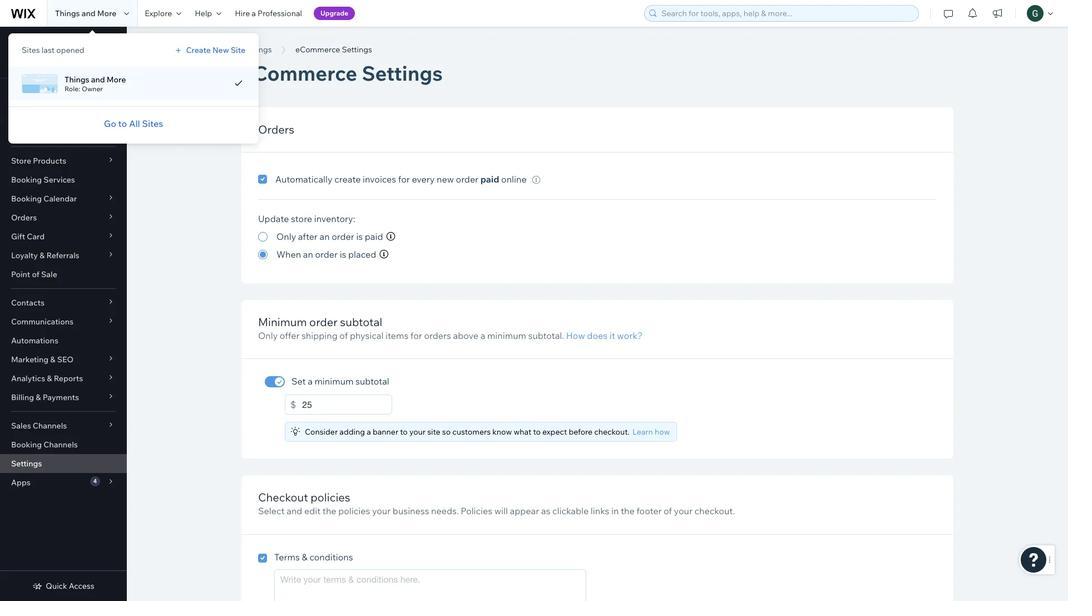 Task type: locate. For each thing, give the bounding box(es) containing it.
0 vertical spatial minimum
[[488, 330, 527, 341]]

learn
[[633, 427, 653, 437]]

0 horizontal spatial checkout.
[[595, 427, 630, 437]]

of inside 'checkout policies select and edit the policies your business needs. policies will appear as clickable links in the footer of your checkout.'
[[664, 506, 672, 517]]

quick access
[[46, 581, 94, 591]]

2 the from the left
[[621, 506, 635, 517]]

1 vertical spatial info tooltip image
[[387, 232, 396, 241]]

1 the from the left
[[323, 506, 337, 517]]

things and more role: owner
[[65, 74, 126, 93]]

0 vertical spatial channels
[[33, 421, 67, 431]]

loyalty & referrals button
[[0, 246, 127, 265]]

0 vertical spatial store
[[74, 36, 93, 46]]

to left all
[[118, 118, 127, 129]]

so
[[442, 427, 451, 437]]

& right loyalty
[[40, 250, 45, 261]]

checkout policies select and edit the policies your business needs. policies will appear as clickable links in the footer of your checkout.
[[258, 491, 735, 517]]

only down minimum
[[258, 330, 278, 341]]

policies
[[311, 491, 351, 505], [339, 506, 370, 517]]

consider adding a banner to your site so customers know what to expect before checkout. learn how
[[305, 427, 670, 437]]

2 vertical spatial and
[[287, 506, 302, 517]]

the right in
[[621, 506, 635, 517]]

2 vertical spatial of
[[664, 506, 672, 517]]

only up the when
[[277, 231, 296, 242]]

1 vertical spatial store
[[291, 213, 312, 224]]

of left sale
[[32, 269, 39, 279]]

work?
[[618, 330, 643, 341]]

booking for booking services
[[11, 175, 42, 185]]

appear
[[510, 506, 540, 517]]

booking down booking services
[[11, 194, 42, 204]]

booking services
[[11, 175, 75, 185]]

your left business at the bottom of the page
[[372, 506, 391, 517]]

0 vertical spatial orders
[[258, 122, 295, 136]]

subtotal inside "minimum order subtotal only offer shipping of physical items for orders above a minimum subtotal. how does it work?"
[[340, 315, 383, 329]]

minimum order subtotal only offer shipping of physical items for orders above a minimum subtotal. how does it work?
[[258, 315, 643, 341]]

1 horizontal spatial of
[[340, 330, 348, 341]]

of inside "minimum order subtotal only offer shipping of physical items for orders above a minimum subtotal. how does it work?"
[[340, 330, 348, 341]]

to right banner
[[400, 427, 408, 437]]

0 vertical spatial and
[[82, 8, 96, 18]]

orders
[[258, 122, 295, 136], [11, 213, 37, 223]]

1 vertical spatial only
[[258, 330, 278, 341]]

1 vertical spatial and
[[91, 74, 105, 84]]

minimum
[[488, 330, 527, 341], [315, 376, 354, 387]]

info tooltip image
[[532, 176, 541, 184], [387, 232, 396, 241], [380, 250, 389, 259]]

0 horizontal spatial sites
[[22, 45, 40, 55]]

channels up booking channels
[[33, 421, 67, 431]]

point
[[11, 269, 30, 279]]

2 horizontal spatial to
[[534, 427, 541, 437]]

of left 'physical'
[[340, 330, 348, 341]]

0 vertical spatial of
[[32, 269, 39, 279]]

1 vertical spatial paid
[[365, 231, 383, 242]]

settings link right new
[[236, 44, 278, 55]]

0 vertical spatial an
[[320, 231, 330, 242]]

checkout.
[[595, 427, 630, 437], [695, 506, 735, 517]]

0 vertical spatial checkout.
[[595, 427, 630, 437]]

channels down sales channels dropdown button
[[44, 440, 78, 450]]

1 vertical spatial of
[[340, 330, 348, 341]]

things up let's set up your store
[[55, 8, 80, 18]]

minimum inside "minimum order subtotal only offer shipping of physical items for orders above a minimum subtotal. how does it work?"
[[488, 330, 527, 341]]

and inside things and more role: owner
[[91, 74, 105, 84]]

policies right edit
[[339, 506, 370, 517]]

for left every
[[398, 174, 410, 185]]

access
[[69, 581, 94, 591]]

1 vertical spatial for
[[411, 330, 422, 341]]

things inside things and more role: owner
[[65, 74, 89, 84]]

edit
[[304, 506, 321, 517]]

for right items
[[411, 330, 422, 341]]

booking for booking channels
[[11, 440, 42, 450]]

of inside sidebar element
[[32, 269, 39, 279]]

loyalty & referrals
[[11, 250, 79, 261]]

policies up edit
[[311, 491, 351, 505]]

completed
[[23, 60, 57, 68]]

create new site button
[[173, 45, 245, 55]]

items
[[386, 330, 409, 341]]

is up "placed"
[[356, 231, 363, 242]]

after
[[298, 231, 318, 242]]

store
[[74, 36, 93, 46], [291, 213, 312, 224]]

paid left online
[[481, 174, 500, 185]]

booking calendar button
[[0, 189, 127, 208]]

checkout
[[258, 491, 308, 505]]

& right the "terms"
[[302, 552, 308, 563]]

booking services link
[[0, 170, 127, 189]]

paid
[[481, 174, 500, 185], [365, 231, 383, 242]]

0 horizontal spatial orders
[[11, 213, 37, 223]]

1 vertical spatial more
[[107, 74, 126, 84]]

update
[[258, 213, 289, 224]]

$
[[291, 399, 296, 411]]

of right footer on the right bottom
[[664, 506, 672, 517]]

for inside "minimum order subtotal only offer shipping of physical items for orders above a minimum subtotal. how does it work?"
[[411, 330, 422, 341]]

your left site
[[410, 427, 426, 437]]

1 horizontal spatial is
[[356, 231, 363, 242]]

1 vertical spatial things
[[65, 74, 89, 84]]

contacts button
[[0, 293, 127, 312]]

subtotal
[[340, 315, 383, 329], [356, 376, 390, 387]]

0 vertical spatial booking
[[11, 175, 42, 185]]

Enter amount text field
[[302, 395, 392, 415]]

0 horizontal spatial settings link
[[0, 454, 127, 473]]

order right new on the top of the page
[[456, 174, 479, 185]]

& inside the marketing & seo dropdown button
[[50, 355, 55, 365]]

booking down sales
[[11, 440, 42, 450]]

store down things and more
[[74, 36, 93, 46]]

only
[[277, 231, 296, 242], [258, 330, 278, 341]]

and right role:
[[91, 74, 105, 84]]

automations
[[11, 336, 58, 346]]

subtotal up 'physical'
[[340, 315, 383, 329]]

booking down store in the top of the page
[[11, 175, 42, 185]]

order up shipping
[[310, 315, 338, 329]]

an down after
[[303, 249, 313, 260]]

only inside "minimum order subtotal only offer shipping of physical items for orders above a minimum subtotal. how does it work?"
[[258, 330, 278, 341]]

and up opened
[[82, 8, 96, 18]]

create
[[186, 45, 211, 55]]

0 horizontal spatial paid
[[365, 231, 383, 242]]

the right edit
[[323, 506, 337, 517]]

to right what
[[534, 427, 541, 437]]

subtotal up enter amount text box
[[356, 376, 390, 387]]

& inside billing & payments popup button
[[36, 392, 41, 402]]

your inside sidebar element
[[55, 36, 72, 46]]

& left reports
[[47, 374, 52, 384]]

1 horizontal spatial checkout.
[[695, 506, 735, 517]]

a inside "minimum order subtotal only offer shipping of physical items for orders above a minimum subtotal. how does it work?"
[[481, 330, 486, 341]]

0 horizontal spatial the
[[323, 506, 337, 517]]

3 booking from the top
[[11, 440, 42, 450]]

what
[[514, 427, 532, 437]]

2 vertical spatial info tooltip image
[[380, 250, 389, 259]]

know
[[493, 427, 512, 437]]

1 vertical spatial policies
[[339, 506, 370, 517]]

more right owner
[[107, 74, 126, 84]]

communications
[[11, 317, 74, 327]]

a right above
[[481, 330, 486, 341]]

seo
[[57, 355, 74, 365]]

1 vertical spatial checkout.
[[695, 506, 735, 517]]

1 vertical spatial settings link
[[0, 454, 127, 473]]

settings
[[242, 45, 272, 55], [342, 45, 372, 55], [362, 61, 443, 86], [11, 459, 42, 469]]

& inside analytics & reports dropdown button
[[47, 374, 52, 384]]

0 vertical spatial settings link
[[236, 44, 278, 55]]

hire a professional
[[235, 8, 302, 18]]

is left "placed"
[[340, 249, 346, 260]]

2 horizontal spatial of
[[664, 506, 672, 517]]

0 vertical spatial info tooltip image
[[532, 176, 541, 184]]

an right after
[[320, 231, 330, 242]]

is
[[356, 231, 363, 242], [340, 249, 346, 260]]

automatically
[[276, 174, 333, 185]]

1 booking from the top
[[11, 175, 42, 185]]

shipping
[[302, 330, 338, 341]]

paid up "placed"
[[365, 231, 383, 242]]

and for things and more role: owner
[[91, 74, 105, 84]]

minimum up enter amount text box
[[315, 376, 354, 387]]

channels inside dropdown button
[[33, 421, 67, 431]]

your
[[55, 36, 72, 46], [410, 427, 426, 437], [372, 506, 391, 517], [674, 506, 693, 517]]

a right set
[[308, 376, 313, 387]]

1 vertical spatial booking
[[11, 194, 42, 204]]

automatically create invoices for every new order paid online
[[276, 174, 527, 185]]

channels
[[33, 421, 67, 431], [44, 440, 78, 450]]

0 horizontal spatial an
[[303, 249, 313, 260]]

go
[[104, 118, 116, 129]]

0 horizontal spatial is
[[340, 249, 346, 260]]

of
[[32, 269, 39, 279], [340, 330, 348, 341], [664, 506, 672, 517]]

setup link
[[0, 85, 127, 104]]

0 vertical spatial only
[[277, 231, 296, 242]]

sites
[[22, 45, 40, 55], [142, 118, 163, 129]]

to
[[118, 118, 127, 129], [400, 427, 408, 437], [534, 427, 541, 437]]

inventory:
[[314, 213, 355, 224]]

it
[[610, 330, 616, 341]]

and down the checkout
[[287, 506, 302, 517]]

footer
[[637, 506, 662, 517]]

settings link
[[236, 44, 278, 55], [0, 454, 127, 473]]

the
[[323, 506, 337, 517], [621, 506, 635, 517]]

things up setup link
[[65, 74, 89, 84]]

an
[[320, 231, 330, 242], [303, 249, 313, 260]]

orders inside popup button
[[11, 213, 37, 223]]

things for things and more role: owner
[[65, 74, 89, 84]]

sites right all
[[142, 118, 163, 129]]

1 horizontal spatial sites
[[142, 118, 163, 129]]

1 horizontal spatial the
[[621, 506, 635, 517]]

0 vertical spatial paid
[[481, 174, 500, 185]]

1 horizontal spatial store
[[291, 213, 312, 224]]

2 booking from the top
[[11, 194, 42, 204]]

1 vertical spatial sites
[[142, 118, 163, 129]]

minimum left subtotal.
[[488, 330, 527, 341]]

above
[[453, 330, 479, 341]]

settings link down booking channels
[[0, 454, 127, 473]]

0 vertical spatial subtotal
[[340, 315, 383, 329]]

and
[[82, 8, 96, 18], [91, 74, 105, 84], [287, 506, 302, 517]]

1 vertical spatial ecommerce settings
[[242, 61, 443, 86]]

1 horizontal spatial an
[[320, 231, 330, 242]]

& for loyalty
[[40, 250, 45, 261]]

1 vertical spatial is
[[340, 249, 346, 260]]

let's
[[11, 36, 29, 46]]

1 vertical spatial orders
[[11, 213, 37, 223]]

analytics & reports
[[11, 374, 83, 384]]

offer
[[280, 330, 300, 341]]

2 vertical spatial booking
[[11, 440, 42, 450]]

booking inside dropdown button
[[11, 194, 42, 204]]

1 horizontal spatial for
[[411, 330, 422, 341]]

1 horizontal spatial orders
[[258, 122, 295, 136]]

0 vertical spatial policies
[[311, 491, 351, 505]]

settings inside sidebar element
[[11, 459, 42, 469]]

0 vertical spatial more
[[97, 8, 117, 18]]

and inside 'checkout policies select and edit the policies your business needs. policies will appear as clickable links in the footer of your checkout.'
[[287, 506, 302, 517]]

reports
[[54, 374, 83, 384]]

terms
[[274, 552, 300, 563]]

store up after
[[291, 213, 312, 224]]

subtotal.
[[529, 330, 565, 341]]

0 horizontal spatial for
[[398, 174, 410, 185]]

1 vertical spatial channels
[[44, 440, 78, 450]]

1 horizontal spatial paid
[[481, 174, 500, 185]]

conditions
[[310, 552, 353, 563]]

your right up
[[55, 36, 72, 46]]

0 horizontal spatial of
[[32, 269, 39, 279]]

more left "explore"
[[97, 8, 117, 18]]

owner
[[82, 84, 103, 93]]

more inside things and more role: owner
[[107, 74, 126, 84]]

physical
[[350, 330, 384, 341]]

upgrade button
[[314, 7, 355, 20]]

0 vertical spatial things
[[55, 8, 80, 18]]

things and more
[[55, 8, 117, 18]]

order inside "minimum order subtotal only offer shipping of physical items for orders above a minimum subtotal. how does it work?"
[[310, 315, 338, 329]]

sites up 2/6 completed
[[22, 45, 40, 55]]

sidebar element
[[0, 27, 127, 601]]

every
[[412, 174, 435, 185]]

products
[[33, 156, 66, 166]]

& inside the loyalty & referrals dropdown button
[[40, 250, 45, 261]]

& right billing
[[36, 392, 41, 402]]

& left seo
[[50, 355, 55, 365]]

1 horizontal spatial minimum
[[488, 330, 527, 341]]

0 vertical spatial is
[[356, 231, 363, 242]]

0 horizontal spatial store
[[74, 36, 93, 46]]

1 vertical spatial minimum
[[315, 376, 354, 387]]

order
[[456, 174, 479, 185], [332, 231, 354, 242], [315, 249, 338, 260], [310, 315, 338, 329]]

a right adding
[[367, 427, 371, 437]]



Task type: vqa. For each thing, say whether or not it's contained in the screenshot.
ALL SITES
no



Task type: describe. For each thing, give the bounding box(es) containing it.
1 vertical spatial subtotal
[[356, 376, 390, 387]]

calendar
[[44, 194, 77, 204]]

when
[[277, 249, 301, 260]]

analytics
[[11, 374, 45, 384]]

0 vertical spatial sites
[[22, 45, 40, 55]]

site
[[231, 45, 245, 55]]

new
[[437, 174, 454, 185]]

channels for sales channels
[[33, 421, 67, 431]]

before
[[569, 427, 593, 437]]

upgrade
[[321, 9, 349, 17]]

invoices
[[363, 174, 396, 185]]

& for marketing
[[50, 355, 55, 365]]

minimum
[[258, 315, 307, 329]]

checkout. inside 'checkout policies select and edit the policies your business needs. policies will appear as clickable links in the footer of your checkout.'
[[695, 506, 735, 517]]

contacts
[[11, 298, 45, 308]]

apps
[[11, 478, 30, 488]]

new
[[213, 45, 229, 55]]

0 vertical spatial for
[[398, 174, 410, 185]]

1 vertical spatial ecommerce
[[242, 61, 358, 86]]

communications button
[[0, 312, 127, 331]]

only after an order is paid
[[277, 231, 383, 242]]

customers
[[453, 427, 491, 437]]

orders
[[424, 330, 451, 341]]

Search for tools, apps, help & more... field
[[659, 6, 916, 21]]

site
[[428, 427, 441, 437]]

0 vertical spatial ecommerce
[[296, 45, 340, 55]]

your right footer on the right bottom
[[674, 506, 693, 517]]

more for things and more
[[97, 8, 117, 18]]

role:
[[65, 84, 80, 93]]

gift card
[[11, 232, 45, 242]]

booking for booking calendar
[[11, 194, 42, 204]]

marketing & seo button
[[0, 350, 127, 369]]

billing & payments
[[11, 392, 79, 402]]

how
[[655, 427, 670, 437]]

and for things and more
[[82, 8, 96, 18]]

order down inventory:
[[332, 231, 354, 242]]

hire a professional link
[[228, 0, 309, 27]]

info tooltip image for when an order is placed
[[380, 250, 389, 259]]

online
[[502, 174, 527, 185]]

consider
[[305, 427, 338, 437]]

opened
[[56, 45, 84, 55]]

how does it work? link
[[567, 330, 643, 341]]

links
[[591, 506, 610, 517]]

info tooltip image for only after an order is paid
[[387, 232, 396, 241]]

marketing & seo
[[11, 355, 74, 365]]

policies
[[461, 506, 493, 517]]

does
[[587, 330, 608, 341]]

order down only after an order is paid
[[315, 249, 338, 260]]

set
[[292, 376, 306, 387]]

select
[[258, 506, 285, 517]]

sales channels
[[11, 421, 67, 431]]

info tooltip image for automatically create invoices for every new order
[[532, 176, 541, 184]]

quick
[[46, 581, 67, 591]]

hire
[[235, 8, 250, 18]]

let's set up your store
[[11, 36, 93, 46]]

clickable
[[553, 506, 589, 517]]

in
[[612, 506, 619, 517]]

learn how link
[[633, 427, 670, 438]]

sale
[[41, 269, 57, 279]]

set a minimum subtotal
[[292, 376, 390, 387]]

automations link
[[0, 331, 127, 350]]

store inside sidebar element
[[74, 36, 93, 46]]

up
[[44, 36, 53, 46]]

& for analytics
[[47, 374, 52, 384]]

billing & payments button
[[0, 388, 127, 407]]

& for terms
[[302, 552, 308, 563]]

how
[[567, 330, 585, 341]]

placed
[[348, 249, 376, 260]]

business
[[393, 506, 429, 517]]

home link
[[0, 104, 127, 123]]

card
[[27, 232, 45, 242]]

referrals
[[46, 250, 79, 261]]

point of sale
[[11, 269, 57, 279]]

home
[[11, 109, 33, 119]]

create
[[335, 174, 361, 185]]

2/6 completed
[[11, 60, 57, 68]]

help
[[195, 8, 212, 18]]

when an order is placed
[[277, 249, 376, 260]]

1 horizontal spatial to
[[400, 427, 408, 437]]

0 vertical spatial ecommerce settings
[[296, 45, 372, 55]]

point of sale link
[[0, 265, 127, 284]]

update store inventory:
[[258, 213, 355, 224]]

Write your terms & conditions here. text field
[[274, 569, 587, 601]]

needs.
[[431, 506, 459, 517]]

1 vertical spatial an
[[303, 249, 313, 260]]

gift
[[11, 232, 25, 242]]

1 horizontal spatial settings link
[[236, 44, 278, 55]]

channels for booking channels
[[44, 440, 78, 450]]

0 horizontal spatial to
[[118, 118, 127, 129]]

4
[[93, 478, 97, 485]]

marketing
[[11, 355, 49, 365]]

2/6
[[11, 60, 22, 68]]

professional
[[258, 8, 302, 18]]

go to all sites link
[[104, 117, 163, 130]]

all
[[129, 118, 140, 129]]

go to all sites
[[104, 118, 163, 129]]

a right the hire
[[252, 8, 256, 18]]

store products
[[11, 156, 66, 166]]

banner
[[373, 427, 399, 437]]

services
[[44, 175, 75, 185]]

things for things and more
[[55, 8, 80, 18]]

explore
[[145, 8, 172, 18]]

0 horizontal spatial minimum
[[315, 376, 354, 387]]

more for things and more role: owner
[[107, 74, 126, 84]]

& for billing
[[36, 392, 41, 402]]

sales
[[11, 421, 31, 431]]

last
[[42, 45, 55, 55]]



